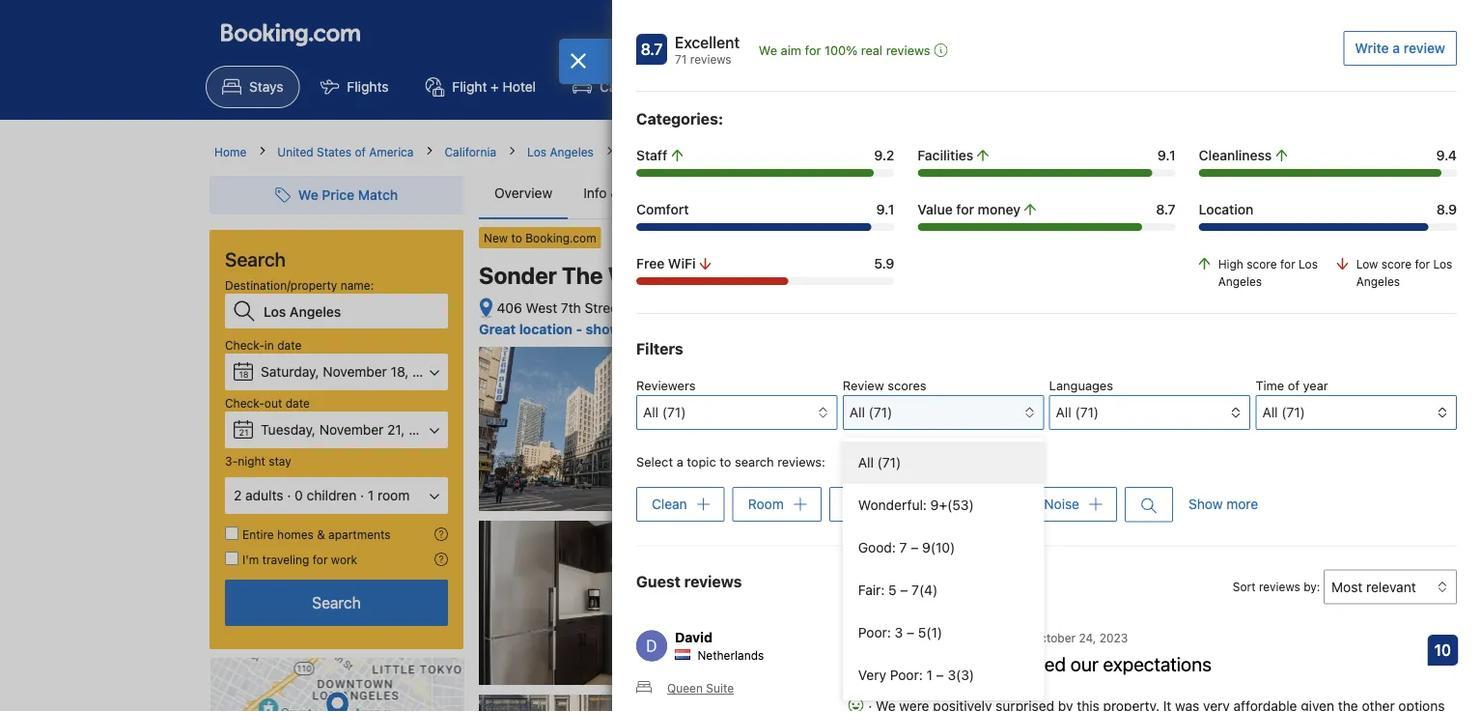 Task type: describe. For each thing, give the bounding box(es) containing it.
(hotel),
[[845, 145, 886, 158]]

sonder the winfield
[[479, 262, 698, 289]]

states inside 406 west 7th street, downtown la, los angeles, 90014, united states of america – great location - show map
[[899, 300, 939, 316]]

winfield for sonder the winfield
[[608, 262, 698, 289]]

expectations
[[1104, 652, 1212, 675]]

0 vertical spatial united
[[278, 145, 314, 158]]

(usa)
[[959, 145, 992, 158]]

previous image
[[1015, 461, 1027, 473]]

guest for guest reviews
[[637, 572, 681, 590]]

reserve
[[1205, 236, 1257, 252]]

all (71) button for languages
[[1050, 395, 1251, 430]]

all (71) for time of year
[[1263, 404, 1306, 420]]

– inside 406 west 7th street, downtown la, los angeles, 90014, united states of america – great location - show map
[[1013, 300, 1021, 316]]

0 vertical spatial america
[[369, 145, 414, 158]]

the fine print link
[[875, 168, 990, 218]]

review categories element
[[637, 107, 724, 130]]

a for topic
[[677, 455, 684, 469]]

united inside 406 west 7th street, downtown la, los angeles, 90014, united states of america – great location - show map
[[854, 300, 895, 316]]

poor: 3 – 5 (1)
[[859, 625, 943, 641]]

show more button
[[1189, 487, 1259, 522]]

street,
[[585, 300, 627, 316]]

choice
[[931, 631, 969, 644]]

categories:
[[637, 110, 724, 128]]

of inside the cleanliness of the room. the amenities and the location.
[[1131, 428, 1142, 443]]

children
[[307, 487, 357, 503]]

car
[[600, 79, 622, 95]]

high score for los angeles
[[1219, 257, 1319, 288]]

night
[[238, 454, 266, 468]]

comfort 9.1 meter
[[637, 223, 895, 231]]

for down print
[[957, 201, 975, 217]]

fine
[[918, 185, 942, 201]]

1 horizontal spatial scored 8.7 element
[[1222, 369, 1253, 400]]

angeles inside high score for los angeles
[[1219, 274, 1263, 288]]

reviews inside excellent 71 reviews
[[691, 52, 732, 66]]

the left "fine"
[[891, 185, 915, 201]]

united states of america link
[[278, 143, 414, 160]]

0 horizontal spatial location
[[845, 496, 898, 512]]

excellent 71 reviews
[[675, 33, 740, 66]]

all up the wonderful: at right
[[859, 455, 874, 470]]

fair: 5 – 7 (4)
[[859, 582, 938, 598]]

of inside filter reviews region
[[1289, 378, 1300, 393]]

new
[[484, 231, 508, 244]]

topic
[[687, 455, 717, 469]]

1 vertical spatial united states of america
[[1113, 542, 1249, 555]]

the right room.
[[1205, 428, 1228, 443]]

wonderful: 9+ (53)
[[859, 497, 974, 513]]

0 vertical spatial states
[[317, 145, 352, 158]]

review scores
[[843, 378, 927, 393]]

los inside 406 west 7th street, downtown la, los angeles, 90014, united states of america – great location - show map
[[724, 300, 746, 316]]

– for (4)
[[901, 582, 908, 598]]

1 horizontal spatial stay
[[906, 652, 941, 675]]

cleanliness
[[1063, 428, 1127, 443]]

lovely
[[848, 652, 902, 675]]

71 reviews
[[1158, 388, 1214, 401]]

guest reviews
[[637, 572, 742, 590]]

we
[[759, 43, 778, 57]]

(53)
[[948, 497, 974, 513]]

1 horizontal spatial 7
[[912, 582, 920, 598]]

write a review
[[1356, 40, 1446, 56]]

value for money 8.7 meter
[[918, 223, 1176, 231]]

location 8.9 meter
[[1200, 223, 1458, 231]]

queen
[[668, 681, 703, 695]]

9+
[[931, 497, 948, 513]]

check- for in
[[225, 338, 265, 352]]

of inside 406 west 7th street, downtown la, los angeles, 90014, united states of america – great location - show map
[[942, 300, 955, 316]]

queen suite
[[668, 681, 734, 695]]

sonder for sonder the winfield
[[479, 262, 557, 289]]

10
[[1435, 641, 1452, 659]]

the up amenities
[[1037, 428, 1059, 443]]

low
[[1357, 257, 1379, 270]]

november for saturday,
[[323, 364, 387, 380]]

0 vertical spatial poor:
[[859, 625, 891, 641]]

flight + hotel
[[453, 79, 536, 95]]

1 horizontal spatial location
[[1200, 201, 1254, 217]]

all for review scores
[[850, 404, 865, 420]]

1 horizontal spatial 8.7
[[1157, 201, 1176, 217]]

for for low score for los angeles
[[1416, 257, 1431, 270]]

downtown inside 'downtown la' link
[[625, 145, 682, 158]]

1 vertical spatial 5
[[919, 625, 927, 641]]

all (71) for languages
[[1057, 404, 1099, 420]]

all for reviewers
[[643, 404, 659, 420]]

location.
[[1144, 443, 1194, 458]]

search
[[735, 455, 774, 469]]

8.7 for the rated excellent element related to scored 8.7 element to the right
[[1226, 375, 1249, 394]]

the fine print
[[891, 185, 974, 201]]

california link
[[445, 143, 497, 160]]

show more
[[1189, 496, 1259, 512]]

cruises link
[[688, 66, 795, 108]]

attractions link
[[799, 66, 927, 108]]

all (71) button for time of year
[[1256, 395, 1458, 430]]

reviews for 71 reviews
[[1173, 388, 1214, 401]]

guest reviews (71) link
[[990, 168, 1136, 218]]

rentals
[[626, 79, 668, 95]]

all (71) button
[[637, 395, 838, 430]]

new to booking.com
[[484, 231, 597, 244]]

filters
[[637, 340, 684, 358]]

0
[[295, 487, 303, 503]]

west
[[526, 300, 558, 316]]

time of year
[[1256, 378, 1329, 393]]

sonder the winfield (hotel), los angeles (usa) deals
[[731, 145, 1026, 158]]

0 vertical spatial 9.2
[[875, 147, 895, 163]]

1 horizontal spatial 9.2
[[1227, 593, 1249, 611]]

all for time of year
[[1263, 404, 1279, 420]]

0 horizontal spatial the
[[1122, 443, 1141, 458]]

noise
[[1045, 496, 1080, 512]]

november for tuesday,
[[319, 422, 384, 438]]

1 horizontal spatial staff
[[1029, 594, 1062, 610]]

rated excellent element for scored 8.7 element to the left
[[675, 31, 740, 54]]

date for check-in date
[[277, 338, 302, 352]]

9.4
[[1437, 147, 1458, 163]]

car rentals
[[600, 79, 668, 95]]

all (71) up the wonderful: at right
[[859, 455, 902, 470]]

home link
[[214, 143, 247, 160]]

entire
[[242, 527, 274, 541]]

adults
[[245, 487, 284, 503]]

sort
[[1233, 580, 1256, 593]]

saturday,
[[261, 364, 319, 380]]

cleanliness
[[1200, 147, 1273, 163]]

1 horizontal spatial &
[[611, 185, 620, 201]]

location
[[519, 321, 573, 337]]

name:
[[341, 278, 374, 292]]

0 horizontal spatial search
[[225, 247, 286, 270]]

we aim for 100% real reviews button
[[759, 41, 948, 60]]

angeles up the fine print at the top of page
[[912, 145, 956, 158]]

close image
[[570, 53, 587, 69]]

18
[[239, 369, 249, 379]]

3-
[[225, 454, 238, 468]]

write
[[1356, 40, 1390, 56]]

the up staff 9.2 "meter"
[[773, 145, 794, 158]]

2023 for reviewed: october 24, 2023
[[1100, 631, 1129, 644]]

1 · from the left
[[287, 487, 291, 503]]

check-out date
[[225, 396, 310, 410]]

suite
[[707, 681, 734, 695]]

stays
[[249, 79, 283, 95]]

show
[[1189, 496, 1223, 512]]

(10)
[[931, 540, 956, 555]]

1 vertical spatial 71
[[1158, 388, 1170, 401]]

destination/property
[[225, 278, 338, 292]]

languages
[[1050, 378, 1114, 393]]

for for i'm traveling for work
[[313, 553, 328, 566]]

– for (1)
[[907, 625, 915, 641]]

show
[[586, 321, 621, 337]]

staff 9.2 meter
[[637, 169, 895, 177]]

2 · from the left
[[360, 487, 364, 503]]

angeles,
[[750, 300, 804, 316]]

for for we aim for 100% real reviews
[[805, 43, 822, 57]]

search section
[[202, 160, 471, 711]]

0 horizontal spatial 3
[[895, 625, 903, 641]]

angeles up info
[[550, 145, 594, 158]]

rated excellent element for scored 8.7 element to the right
[[1029, 366, 1214, 389]]



Task type: vqa. For each thing, say whether or not it's contained in the screenshot.
properties inside the The Bora Bora 59 Properties
no



Task type: locate. For each thing, give the bounding box(es) containing it.
(71) for languages
[[1076, 404, 1099, 420]]

0 horizontal spatial america
[[369, 145, 414, 158]]

select a topic to search reviews:
[[637, 455, 826, 469]]

reviewers'
[[864, 631, 928, 644]]

1 vertical spatial guest
[[637, 572, 681, 590]]

a right write
[[1393, 40, 1401, 56]]

a for review
[[1393, 40, 1401, 56]]

check- for out
[[225, 396, 265, 410]]

stay
[[269, 454, 292, 468], [906, 652, 941, 675]]

attractions
[[842, 79, 911, 95]]

1 vertical spatial 1
[[927, 667, 933, 683]]

1 inside filter reviews region
[[927, 667, 933, 683]]

netherlands
[[698, 649, 764, 662]]

0 vertical spatial november
[[323, 364, 387, 380]]

rated excellent element containing excellent
[[675, 31, 740, 54]]

scored 10 element
[[1428, 635, 1459, 665]]

24,
[[1080, 631, 1097, 644]]

november
[[323, 364, 387, 380], [319, 422, 384, 438]]

rated excellent element up cruises link
[[675, 31, 740, 54]]

for inside low score for los angeles
[[1416, 257, 1431, 270]]

los angeles link
[[528, 143, 594, 160]]

2 adults · 0 children · 1 room
[[234, 487, 410, 503]]

8.9
[[1437, 201, 1458, 217]]

0 horizontal spatial stay
[[269, 454, 292, 468]]

booking.com image
[[221, 23, 360, 46]]

poor: right very
[[890, 667, 923, 683]]

staff up reviewed: october 24, 2023
[[1029, 594, 1062, 610]]

high
[[1219, 257, 1244, 270]]

to right topic
[[720, 455, 732, 469]]

facilities 9.1 meter
[[918, 169, 1176, 177]]

(71) down facilities 9.1 meter
[[1096, 185, 1120, 201]]

1 horizontal spatial winfield
[[797, 145, 842, 158]]

traveling
[[262, 553, 309, 566]]

1 vertical spatial 7
[[912, 582, 920, 598]]

check- up 18
[[225, 338, 265, 352]]

score inside high score for los angeles
[[1247, 257, 1278, 270]]

winfield
[[797, 145, 842, 158], [608, 262, 698, 289]]

0 vertical spatial 5
[[889, 582, 897, 598]]

staff up prices
[[637, 147, 668, 163]]

all (71) down languages
[[1057, 404, 1099, 420]]

stay right night
[[269, 454, 292, 468]]

1 horizontal spatial sonder
[[731, 145, 770, 158]]

poor:
[[859, 625, 891, 641], [890, 667, 923, 683]]

all (71) down "time of year"
[[1263, 404, 1306, 420]]

all (71) button for review scores
[[843, 395, 1045, 430]]

1 vertical spatial &
[[317, 527, 325, 541]]

destination/property name:
[[225, 278, 374, 292]]

0 horizontal spatial ·
[[287, 487, 291, 503]]

3-night stay
[[225, 454, 292, 468]]

sonder up staff 9.2 "meter"
[[731, 145, 770, 158]]

reviews up room.
[[1173, 388, 1214, 401]]

2 vertical spatial america
[[1204, 542, 1249, 555]]

angeles down low
[[1357, 274, 1401, 288]]

0 horizontal spatial 5
[[889, 582, 897, 598]]

(71) for review scores
[[869, 404, 893, 420]]

1 left that
[[927, 667, 933, 683]]

5 left choice
[[919, 625, 927, 641]]

1 horizontal spatial 9.1
[[1158, 147, 1176, 163]]

2 horizontal spatial america
[[1204, 542, 1249, 555]]

1 horizontal spatial to
[[720, 455, 732, 469]]

free wifi 5.9 meter
[[637, 277, 895, 285]]

0 horizontal spatial winfield
[[608, 262, 698, 289]]

1 vertical spatial stay
[[906, 652, 941, 675]]

9
[[923, 540, 931, 555]]

flight
[[453, 79, 487, 95]]

– left (4)
[[901, 582, 908, 598]]

guest up david
[[637, 572, 681, 590]]

for right low
[[1416, 257, 1431, 270]]

cleanliness 9.4 meter
[[1200, 169, 1458, 177]]

a left topic
[[677, 455, 684, 469]]

0 vertical spatial united states of america
[[278, 145, 414, 158]]

all (71) inside button
[[643, 404, 686, 420]]

the cleanliness of the room. the amenities and the location.
[[1037, 428, 1228, 458]]

1 vertical spatial 9.1
[[877, 201, 895, 217]]

excellent
[[675, 33, 740, 52]]

sonder for sonder the winfield (hotel), los angeles (usa) deals
[[731, 145, 770, 158]]

for inside button
[[805, 43, 822, 57]]

21,
[[387, 422, 405, 438]]

– down "value for money 8.7" meter
[[1013, 300, 1021, 316]]

value
[[918, 201, 953, 217]]

all (71) down "reviewers"
[[643, 404, 686, 420]]

0 horizontal spatial sonder
[[479, 262, 557, 289]]

3 left (1)
[[895, 625, 903, 641]]

search up destination/property
[[225, 247, 286, 270]]

1 horizontal spatial all (71) button
[[1050, 395, 1251, 430]]

& right info
[[611, 185, 620, 201]]

1 inside button
[[368, 487, 374, 503]]

reviews for sort reviews by:
[[1260, 580, 1301, 593]]

1 vertical spatial downtown
[[631, 300, 696, 316]]

select
[[637, 455, 673, 469]]

all inside button
[[643, 404, 659, 420]]

2023 right '24,'
[[1100, 631, 1129, 644]]

(1)
[[927, 625, 943, 641]]

reviews inside button
[[887, 43, 931, 57]]

date right the "in"
[[277, 338, 302, 352]]

reviewed:
[[973, 631, 1028, 644]]

all (71) button down year
[[1256, 395, 1458, 430]]

scored 8.7 element up 'rentals'
[[637, 34, 668, 65]]

rated excellent element
[[675, 31, 740, 54], [1029, 366, 1214, 389]]

airport taxis
[[975, 79, 1051, 95]]

all (71) button up location.
[[1050, 395, 1251, 430]]

low score for los angeles
[[1357, 257, 1453, 288]]

1 vertical spatial 2023
[[409, 422, 442, 438]]

car rentals link
[[557, 66, 684, 108]]

0 vertical spatial a
[[1393, 40, 1401, 56]]

· left 0 at the left of page
[[287, 487, 291, 503]]

0 vertical spatial 71
[[675, 52, 687, 66]]

the right and
[[1122, 443, 1141, 458]]

november left 18,
[[323, 364, 387, 380]]

1 vertical spatial states
[[899, 300, 939, 316]]

0 vertical spatial 9.1
[[1158, 147, 1176, 163]]

all (71) down 'review'
[[850, 404, 893, 420]]

71 down the excellent
[[675, 52, 687, 66]]

reviewed: october 24, 2023
[[973, 631, 1129, 644]]

9.2 left by:
[[1227, 593, 1249, 611]]

2023 right 18,
[[413, 364, 445, 380]]

1 horizontal spatial score
[[1382, 257, 1412, 270]]

scores
[[888, 378, 927, 393]]

2 score from the left
[[1382, 257, 1412, 270]]

america
[[369, 145, 414, 158], [959, 300, 1010, 316], [1204, 542, 1249, 555]]

0 horizontal spatial rated excellent element
[[675, 31, 740, 54]]

reviews for guest reviews
[[685, 572, 742, 590]]

los down 8.9
[[1434, 257, 1453, 270]]

(71) for reviewers
[[663, 404, 686, 420]]

9.1 for comfort
[[877, 201, 895, 217]]

good:
[[859, 540, 896, 555]]

+
[[491, 79, 499, 95]]

los inside low score for los angeles
[[1434, 257, 1453, 270]]

united down 5.9
[[854, 300, 895, 316]]

1 vertical spatial to
[[720, 455, 732, 469]]

(4)
[[920, 582, 938, 598]]

score
[[1247, 257, 1278, 270], [1382, 257, 1412, 270]]

winfield up map
[[608, 262, 698, 289]]

free wifi
[[637, 256, 696, 271]]

2023 for saturday, november 18, 2023
[[413, 364, 445, 380]]

1 vertical spatial staff
[[1029, 594, 1062, 610]]

0 vertical spatial 7
[[900, 540, 908, 555]]

– left (1)
[[907, 625, 915, 641]]

apartments
[[329, 527, 391, 541]]

tuesday,
[[261, 422, 316, 438]]

and
[[1096, 443, 1118, 458]]

for right aim
[[805, 43, 822, 57]]

sonder up 406 on the left top
[[479, 262, 557, 289]]

los right la,
[[724, 300, 746, 316]]

brown
[[1058, 542, 1092, 555]]

great
[[479, 321, 516, 337]]

filter reviews region
[[637, 337, 1458, 700]]

(71) inside button
[[663, 404, 686, 420]]

0 horizontal spatial staff
[[637, 147, 668, 163]]

location up reserve
[[1200, 201, 1254, 217]]

angeles inside low score for los angeles
[[1357, 274, 1401, 288]]

2 horizontal spatial states
[[1152, 542, 1187, 555]]

los inside high score for los angeles
[[1299, 257, 1319, 270]]

los right (hotel),
[[890, 145, 909, 158]]

2 adults · 0 children · 1 room button
[[225, 477, 448, 514]]

guest for guest reviews (71)
[[1005, 185, 1042, 201]]

9.1
[[1158, 147, 1176, 163], [877, 201, 895, 217]]

8.7 for the rated excellent element containing excellent
[[641, 40, 663, 58]]

– left the "(3)"
[[937, 667, 944, 683]]

november left 21, in the bottom of the page
[[319, 422, 384, 438]]

all down languages
[[1057, 404, 1072, 420]]

reviews up david
[[685, 572, 742, 590]]

los down the location 8.9 meter
[[1299, 257, 1319, 270]]

0 horizontal spatial 9.1
[[877, 201, 895, 217]]

saturday, november 18, 2023
[[261, 364, 445, 380]]

angeles down high on the right
[[1219, 274, 1263, 288]]

1 horizontal spatial the
[[1146, 428, 1165, 443]]

facilities
[[918, 147, 974, 163]]

reviews down facilities 9.1 meter
[[1046, 185, 1093, 201]]

home
[[214, 145, 247, 158]]

(71)
[[1096, 185, 1120, 201], [663, 404, 686, 420], [869, 404, 893, 420], [1076, 404, 1099, 420], [1282, 404, 1306, 420], [878, 455, 902, 470]]

3 down choice
[[948, 667, 956, 683]]

all down "time" at the right bottom of the page
[[1263, 404, 1279, 420]]

score right low
[[1382, 257, 1412, 270]]

0 vertical spatial to
[[511, 231, 522, 244]]

deals
[[995, 145, 1026, 158]]

2023 for tuesday, november 21, 2023
[[409, 422, 442, 438]]

2 horizontal spatial all (71) button
[[1256, 395, 1458, 430]]

1 horizontal spatial america
[[959, 300, 1010, 316]]

score for high
[[1247, 257, 1278, 270]]

– for (10)
[[911, 540, 919, 555]]

5
[[889, 582, 897, 598], [919, 625, 927, 641]]

search inside button
[[312, 594, 361, 612]]

location up good:
[[845, 496, 898, 512]]

lovely stay that exceeded our expectations
[[848, 652, 1212, 675]]

2 vertical spatial united
[[1113, 542, 1149, 555]]

united states of america down show at the right of the page
[[1113, 542, 1249, 555]]

1 vertical spatial america
[[959, 300, 1010, 316]]

2023 right 21, in the bottom of the page
[[409, 422, 442, 438]]

downtown inside 406 west 7th street, downtown la, los angeles, 90014, united states of america – great location - show map
[[631, 300, 696, 316]]

reviews down the excellent
[[691, 52, 732, 66]]

scored 8.7 element
[[637, 34, 668, 65], [1222, 369, 1253, 400]]

2 vertical spatial 8.7
[[1226, 375, 1249, 394]]

the up location.
[[1146, 428, 1165, 443]]

0 vertical spatial winfield
[[797, 145, 842, 158]]

staff
[[637, 147, 668, 163], [1029, 594, 1062, 610]]

9.1 left 'cleanliness' at the top right of the page
[[1158, 147, 1176, 163]]

room.
[[1168, 428, 1202, 443]]

2023
[[413, 364, 445, 380], [409, 422, 442, 438], [1100, 631, 1129, 644]]

2 horizontal spatial united
[[1113, 542, 1149, 555]]

downtown la
[[625, 145, 700, 158]]

poor: up lovely
[[859, 625, 891, 641]]

2 horizontal spatial 8.7
[[1226, 375, 1249, 394]]

1 horizontal spatial ·
[[360, 487, 364, 503]]

(71) up the wonderful: at right
[[878, 455, 902, 470]]

1 vertical spatial united
[[854, 300, 895, 316]]

amenities
[[1037, 443, 1093, 458]]

& inside search section
[[317, 527, 325, 541]]

1 vertical spatial 9.2
[[1227, 593, 1249, 611]]

downtown left la
[[625, 145, 682, 158]]

work
[[331, 553, 358, 566]]

united right brown
[[1113, 542, 1149, 555]]

stay inside search section
[[269, 454, 292, 468]]

0 vertical spatial 8.7
[[641, 40, 663, 58]]

(71) for time of year
[[1282, 404, 1306, 420]]

scored 8.7 element left "time" at the right bottom of the page
[[1222, 369, 1253, 400]]

the
[[773, 145, 794, 158], [891, 185, 915, 201], [562, 262, 603, 289], [1037, 428, 1059, 443], [1205, 428, 1228, 443]]

0 horizontal spatial united states of america
[[278, 145, 414, 158]]

9.1 down the fine print at the top of page
[[877, 201, 895, 217]]

search down work
[[312, 594, 361, 612]]

rated excellent element up cleanliness
[[1029, 366, 1214, 389]]

sonder the winfield (hotel), los angeles (usa) deals link
[[731, 145, 1026, 158]]

guest up money
[[1005, 185, 1042, 201]]

0 horizontal spatial score
[[1247, 257, 1278, 270]]

winfield left (hotel),
[[797, 145, 842, 158]]

7 down good: 7 – 9 (10)
[[912, 582, 920, 598]]

a
[[1393, 40, 1401, 56], [677, 455, 684, 469]]

1 vertical spatial winfield
[[608, 262, 698, 289]]

a inside button
[[1393, 40, 1401, 56]]

check- down 18
[[225, 396, 265, 410]]

0 horizontal spatial to
[[511, 231, 522, 244]]

score for low
[[1382, 257, 1412, 270]]

0 vertical spatial guest
[[1005, 185, 1042, 201]]

booking.com
[[526, 231, 597, 244]]

that
[[946, 652, 979, 675]]

1 vertical spatial search
[[312, 594, 361, 612]]

score inside low score for los angeles
[[1382, 257, 1412, 270]]

0 horizontal spatial scored 8.7 element
[[637, 34, 668, 65]]

1 left room
[[368, 487, 374, 503]]

good: 7 – 9 (10)
[[859, 540, 956, 555]]

0 horizontal spatial guest
[[637, 572, 681, 590]]

more
[[1227, 496, 1259, 512]]

1 vertical spatial november
[[319, 422, 384, 438]]

the up 7th
[[562, 262, 603, 289]]

flight + hotel link
[[409, 66, 553, 108]]

united right home link
[[278, 145, 314, 158]]

1 vertical spatial a
[[677, 455, 684, 469]]

entire homes & apartments
[[242, 527, 391, 541]]

1 all (71) button from the left
[[843, 395, 1045, 430]]

for for high score for los angeles
[[1281, 257, 1296, 270]]

0 vertical spatial stay
[[269, 454, 292, 468]]

reviews
[[887, 43, 931, 57], [691, 52, 732, 66], [1046, 185, 1093, 201], [1173, 388, 1214, 401], [685, 572, 742, 590], [1260, 580, 1301, 593]]

los angeles
[[528, 145, 594, 158]]

1 horizontal spatial rated excellent element
[[1029, 366, 1214, 389]]

1 horizontal spatial 71
[[1158, 388, 1170, 401]]

0 horizontal spatial all (71) button
[[843, 395, 1045, 430]]

1 horizontal spatial a
[[1393, 40, 1401, 56]]

71 up room.
[[1158, 388, 1170, 401]]

all (71) for reviewers
[[643, 404, 686, 420]]

to right new at left
[[511, 231, 522, 244]]

0 vertical spatial staff
[[637, 147, 668, 163]]

1 horizontal spatial united states of america
[[1113, 542, 1249, 555]]

los up overview
[[528, 145, 547, 158]]

0 vertical spatial 1
[[368, 487, 374, 503]]

0 vertical spatial check-
[[225, 338, 265, 352]]

for inside search section
[[313, 553, 328, 566]]

(71) down "reviewers"
[[663, 404, 686, 420]]

sonder
[[731, 145, 770, 158], [479, 262, 557, 289]]

0 horizontal spatial 71
[[675, 52, 687, 66]]

1 horizontal spatial 3
[[948, 667, 956, 683]]

reviews right real
[[887, 43, 931, 57]]

1 horizontal spatial 1
[[927, 667, 933, 683]]

room
[[378, 487, 410, 503]]

1 vertical spatial poor:
[[890, 667, 923, 683]]

& right homes
[[317, 527, 325, 541]]

united states of america down flights link
[[278, 145, 414, 158]]

scored 9.2 element
[[1222, 587, 1253, 617]]

winfield for sonder the winfield (hotel), los angeles (usa) deals
[[797, 145, 842, 158]]

0 horizontal spatial states
[[317, 145, 352, 158]]

0 vertical spatial date
[[277, 338, 302, 352]]

0 horizontal spatial 7
[[900, 540, 908, 555]]

all for languages
[[1057, 404, 1072, 420]]

0 vertical spatial search
[[225, 247, 286, 270]]

queen suite link
[[637, 679, 734, 697]]

click to open map view image
[[479, 297, 494, 320]]

0 vertical spatial sonder
[[731, 145, 770, 158]]

1 vertical spatial location
[[845, 496, 898, 512]]

all down "reviewers"
[[643, 404, 659, 420]]

for down the location 8.9 meter
[[1281, 257, 1296, 270]]

america inside 406 west 7th street, downtown la, los angeles, 90014, united states of america – great location - show map
[[959, 300, 1010, 316]]

reviews for guest reviews (71)
[[1046, 185, 1093, 201]]

reviewers
[[637, 378, 696, 393]]

write a review button
[[1344, 31, 1458, 66]]

review
[[843, 378, 885, 393]]

1 vertical spatial scored 8.7 element
[[1222, 369, 1253, 400]]

71 inside excellent 71 reviews
[[675, 52, 687, 66]]

1 vertical spatial sonder
[[479, 262, 557, 289]]

all down 'review'
[[850, 404, 865, 420]]

1 vertical spatial 8.7
[[1157, 201, 1176, 217]]

very poor: 1 – 3 (3)
[[859, 667, 975, 683]]

airport taxis link
[[931, 66, 1067, 108]]

date for check-out date
[[286, 396, 310, 410]]

(71) down "time of year"
[[1282, 404, 1306, 420]]

cruises
[[732, 79, 779, 95]]

3 all (71) button from the left
[[1256, 395, 1458, 430]]

2 check- from the top
[[225, 396, 265, 410]]

all (71) for review scores
[[850, 404, 893, 420]]

1 horizontal spatial guest
[[1005, 185, 1042, 201]]

(71) up cleanliness
[[1076, 404, 1099, 420]]

0 vertical spatial downtown
[[625, 145, 682, 158]]

for inside high score for los angeles
[[1281, 257, 1296, 270]]

for left work
[[313, 553, 328, 566]]

all (71) button down scores
[[843, 395, 1045, 430]]

room
[[748, 496, 784, 512]]

2 all (71) button from the left
[[1050, 395, 1251, 430]]

david
[[675, 629, 713, 645]]

0 vertical spatial scored 8.7 element
[[637, 34, 668, 65]]

2 vertical spatial states
[[1152, 542, 1187, 555]]

· right children
[[360, 487, 364, 503]]

0 vertical spatial 2023
[[413, 364, 445, 380]]

score right high on the right
[[1247, 257, 1278, 270]]

2
[[234, 487, 242, 503]]

time
[[1256, 378, 1285, 393]]

clean
[[652, 496, 688, 512]]

reviews left by:
[[1260, 580, 1301, 593]]

1 score from the left
[[1247, 257, 1278, 270]]

9.1 for facilities
[[1158, 147, 1176, 163]]

1 check- from the top
[[225, 338, 265, 352]]



